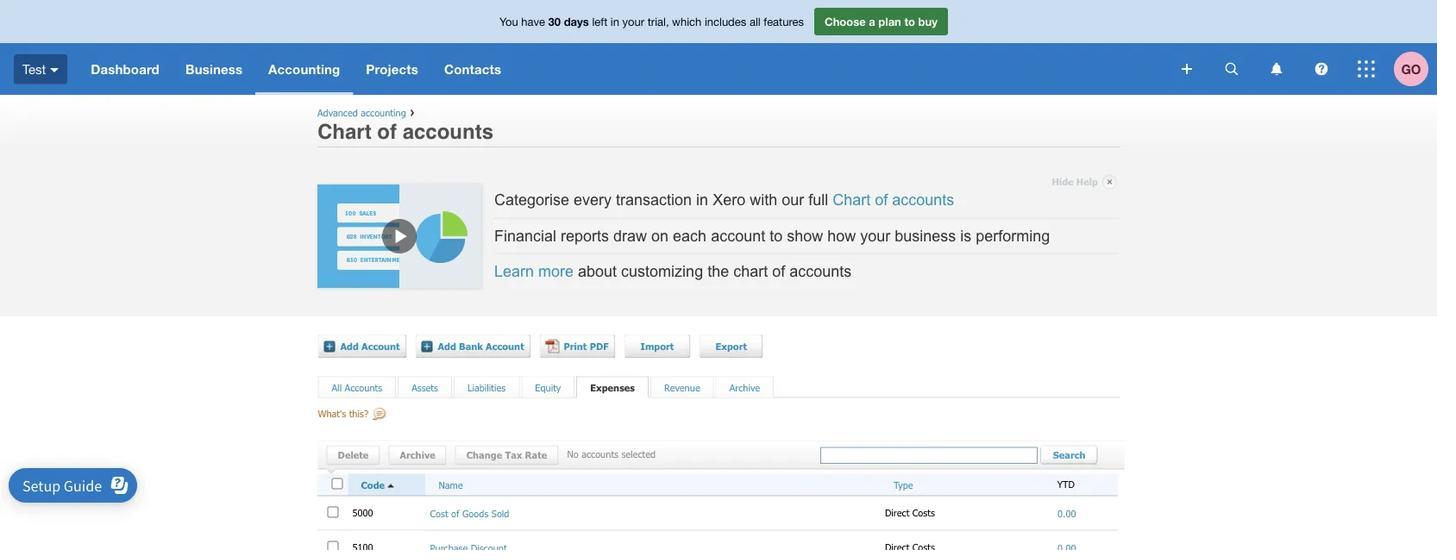Task type: vqa. For each thing, say whether or not it's contained in the screenshot.
business
yes



Task type: describe. For each thing, give the bounding box(es) containing it.
accounts right no
[[582, 448, 619, 460]]

search
[[1053, 449, 1086, 461]]

no accounts selected
[[567, 448, 656, 460]]

on
[[651, 227, 669, 245]]

includes
[[705, 15, 747, 28]]

every
[[574, 191, 612, 209]]

banner containing dashboard
[[0, 0, 1437, 95]]

0 horizontal spatial svg image
[[1182, 64, 1192, 74]]

advanced accounting › chart of accounts
[[317, 104, 494, 143]]

learn more link
[[494, 263, 574, 280]]

add for add bank account
[[438, 341, 456, 352]]

our
[[782, 191, 804, 209]]

you
[[500, 15, 518, 28]]

dashboard link
[[78, 43, 172, 95]]

this?
[[349, 408, 369, 420]]

delete link
[[327, 446, 380, 466]]

what's this?
[[318, 408, 369, 420]]

accounts
[[345, 382, 382, 393]]

equity link
[[535, 382, 561, 393]]

chart of accounts link
[[833, 191, 954, 209]]

liabilities
[[468, 382, 506, 393]]

projects
[[366, 61, 418, 77]]

projects button
[[353, 43, 431, 95]]

navigation inside banner
[[78, 43, 1170, 95]]

5000
[[352, 507, 376, 519]]

all
[[750, 15, 761, 28]]

1 vertical spatial your
[[860, 227, 891, 245]]

change tax rate link
[[455, 446, 559, 466]]

print pdf link
[[540, 334, 616, 358]]

financial
[[494, 227, 557, 245]]

name
[[439, 479, 463, 491]]

a
[[869, 15, 875, 28]]

1 horizontal spatial in
[[696, 191, 708, 209]]

type
[[894, 479, 913, 491]]

your inside banner
[[623, 15, 645, 28]]

categorise
[[494, 191, 569, 209]]

plan
[[879, 15, 901, 28]]

expenses link
[[590, 382, 635, 393]]

archive for archive link to the bottom
[[400, 450, 436, 461]]

of right the cost
[[451, 508, 459, 519]]

show
[[787, 227, 823, 245]]

categorise every transaction in xero with our full chart of accounts
[[494, 191, 954, 209]]

the
[[708, 263, 729, 280]]

import link
[[624, 334, 691, 358]]

import
[[641, 341, 674, 352]]

change tax rate
[[467, 450, 547, 461]]

account
[[711, 227, 765, 245]]

ytd
[[1057, 479, 1075, 491]]

full
[[809, 191, 828, 209]]

all
[[332, 382, 342, 393]]

learn
[[494, 263, 534, 280]]

pdf
[[590, 341, 609, 352]]

cost of goods sold link
[[430, 508, 509, 519]]

test
[[22, 61, 46, 77]]

accounts down 'show' at the right
[[790, 263, 852, 280]]

contacts button
[[431, 43, 514, 95]]

add for add account
[[340, 341, 359, 352]]

advanced accounting link
[[317, 107, 406, 118]]

to inside banner
[[905, 15, 915, 28]]

cost
[[430, 508, 448, 519]]

what's
[[318, 408, 346, 420]]

dashboard
[[91, 61, 160, 77]]

account inside add account link
[[362, 341, 400, 352]]

go
[[1402, 61, 1421, 77]]

selected
[[622, 448, 656, 460]]

add bank account link
[[415, 334, 531, 358]]

reports
[[561, 227, 609, 245]]

assets
[[412, 382, 438, 393]]

export link
[[699, 334, 763, 358]]

1 horizontal spatial archive link
[[730, 382, 760, 393]]

accounts up business
[[892, 191, 954, 209]]

in inside banner
[[611, 15, 619, 28]]

rate
[[525, 450, 547, 461]]

tax
[[505, 450, 522, 461]]

which
[[672, 15, 702, 28]]

performing
[[976, 227, 1050, 245]]

contacts
[[444, 61, 501, 77]]

left
[[592, 15, 608, 28]]

transaction
[[616, 191, 692, 209]]

features
[[764, 15, 804, 28]]

add account
[[340, 341, 400, 352]]



Task type: locate. For each thing, give the bounding box(es) containing it.
print pdf
[[564, 341, 609, 352]]

have
[[521, 15, 545, 28]]

of down 'accounting'
[[377, 119, 397, 143]]

1 horizontal spatial to
[[905, 15, 915, 28]]

choose a plan to buy
[[825, 15, 938, 28]]

cost of goods sold
[[430, 508, 509, 519]]

svg image
[[1358, 60, 1375, 78], [1226, 63, 1238, 75], [1271, 63, 1282, 75], [50, 68, 59, 72]]

30
[[548, 15, 561, 28]]

account up accounts
[[362, 341, 400, 352]]

code
[[361, 479, 385, 491]]

archive
[[730, 382, 760, 393], [400, 450, 436, 461]]

0 vertical spatial your
[[623, 15, 645, 28]]

hide
[[1052, 176, 1074, 188]]

in left xero
[[696, 191, 708, 209]]

add account link
[[318, 334, 407, 358]]

1 horizontal spatial account
[[486, 341, 524, 352]]

archive down export
[[730, 382, 760, 393]]

goods
[[462, 508, 489, 519]]

archive link
[[730, 382, 760, 393], [389, 446, 446, 466]]

type link
[[894, 479, 913, 491]]

learn more about customizing the chart of accounts
[[494, 263, 852, 280]]

xero
[[713, 191, 746, 209]]

0.00 link
[[1058, 508, 1076, 519]]

expenses
[[590, 382, 635, 393]]

0 horizontal spatial account
[[362, 341, 400, 352]]

account inside the add bank account link
[[486, 341, 524, 352]]

days
[[564, 15, 589, 28]]

chart down advanced
[[317, 119, 372, 143]]

0 vertical spatial in
[[611, 15, 619, 28]]

bank
[[459, 341, 483, 352]]

1 horizontal spatial your
[[860, 227, 891, 245]]

accounts inside advanced accounting › chart of accounts
[[403, 119, 494, 143]]

financial reports draw on each account to show how your business is performing
[[494, 227, 1050, 245]]

business
[[895, 227, 956, 245]]

1 vertical spatial archive
[[400, 450, 436, 461]]

search button
[[1040, 446, 1099, 466]]

of inside advanced accounting › chart of accounts
[[377, 119, 397, 143]]

sold
[[492, 508, 509, 519]]

costs
[[913, 507, 935, 519]]

account
[[362, 341, 400, 352], [486, 341, 524, 352]]

0 horizontal spatial add
[[340, 341, 359, 352]]

2 account from the left
[[486, 341, 524, 352]]

0 vertical spatial archive
[[730, 382, 760, 393]]

accounting
[[361, 107, 406, 118]]

0 vertical spatial chart
[[317, 119, 372, 143]]

with
[[750, 191, 777, 209]]

accounting
[[268, 61, 340, 77]]

0 horizontal spatial to
[[770, 227, 783, 245]]

1 horizontal spatial chart
[[833, 191, 871, 209]]

of
[[377, 119, 397, 143], [875, 191, 888, 209], [772, 263, 785, 280], [451, 508, 459, 519]]

1 vertical spatial to
[[770, 227, 783, 245]]

choose
[[825, 15, 866, 28]]

0 horizontal spatial chart
[[317, 119, 372, 143]]

what's this? link
[[318, 408, 387, 432]]

your
[[623, 15, 645, 28], [860, 227, 891, 245]]

liabilities link
[[468, 382, 506, 393]]

to
[[905, 15, 915, 28], [770, 227, 783, 245]]

accounts
[[403, 119, 494, 143], [892, 191, 954, 209], [790, 263, 852, 280], [582, 448, 619, 460]]

chart
[[317, 119, 372, 143], [833, 191, 871, 209]]

how
[[828, 227, 856, 245]]

revenue
[[664, 382, 700, 393]]

0 horizontal spatial your
[[623, 15, 645, 28]]

test button
[[0, 43, 78, 95]]

1 add from the left
[[340, 341, 359, 352]]

assets link
[[412, 382, 438, 393]]

each
[[673, 227, 707, 245]]

trial,
[[648, 15, 669, 28]]

None text field
[[820, 447, 1038, 464]]

help
[[1077, 176, 1098, 188]]

accounting button
[[255, 43, 353, 95]]

0 horizontal spatial archive link
[[389, 446, 446, 466]]

1 horizontal spatial svg image
[[1315, 63, 1328, 75]]

navigation containing dashboard
[[78, 43, 1170, 95]]

None checkbox
[[332, 478, 343, 490], [327, 507, 339, 518], [327, 541, 339, 550], [332, 478, 343, 490], [327, 507, 339, 518], [327, 541, 339, 550]]

archive link up code link
[[389, 446, 446, 466]]

you have 30 days left in your trial, which includes all features
[[500, 15, 804, 28]]

archive for archive link to the right
[[730, 382, 760, 393]]

hide help link
[[1052, 172, 1117, 192]]

all accounts
[[332, 382, 382, 393]]

name link
[[439, 479, 463, 491]]

hide help
[[1052, 176, 1098, 188]]

revenue link
[[664, 382, 700, 393]]

your left trial,
[[623, 15, 645, 28]]

export
[[716, 341, 747, 352]]

is
[[960, 227, 972, 245]]

to left the buy
[[905, 15, 915, 28]]

archive up code link
[[400, 450, 436, 461]]

chart right full
[[833, 191, 871, 209]]

0 horizontal spatial in
[[611, 15, 619, 28]]

to left 'show' at the right
[[770, 227, 783, 245]]

0 vertical spatial to
[[905, 15, 915, 28]]

add
[[340, 341, 359, 352], [438, 341, 456, 352]]

delete
[[338, 450, 369, 461]]

1 vertical spatial archive link
[[389, 446, 446, 466]]

print
[[564, 341, 587, 352]]

add bank account
[[438, 341, 524, 352]]

1 horizontal spatial archive
[[730, 382, 760, 393]]

go button
[[1394, 43, 1437, 95]]

add left bank
[[438, 341, 456, 352]]

0 horizontal spatial archive
[[400, 450, 436, 461]]

account right bank
[[486, 341, 524, 352]]

your right how
[[860, 227, 891, 245]]

1 vertical spatial in
[[696, 191, 708, 209]]

direct
[[885, 507, 910, 519]]

equity
[[535, 382, 561, 393]]

0 vertical spatial archive link
[[730, 382, 760, 393]]

add up all accounts link in the bottom left of the page
[[340, 341, 359, 352]]

in right left
[[611, 15, 619, 28]]

1 vertical spatial chart
[[833, 191, 871, 209]]

more
[[538, 263, 574, 280]]

1 horizontal spatial add
[[438, 341, 456, 352]]

archive link down export
[[730, 382, 760, 393]]

draw
[[613, 227, 647, 245]]

advanced
[[317, 107, 358, 118]]

in
[[611, 15, 619, 28], [696, 191, 708, 209]]

svg image inside 'test' popup button
[[50, 68, 59, 72]]

business button
[[172, 43, 255, 95]]

chart inside advanced accounting › chart of accounts
[[317, 119, 372, 143]]

accounts down ›
[[403, 119, 494, 143]]

1 account from the left
[[362, 341, 400, 352]]

svg image
[[1315, 63, 1328, 75], [1182, 64, 1192, 74]]

of right full
[[875, 191, 888, 209]]

change
[[467, 450, 502, 461]]

navigation
[[78, 43, 1170, 95]]

2 add from the left
[[438, 341, 456, 352]]

of right chart
[[772, 263, 785, 280]]

banner
[[0, 0, 1437, 95]]



